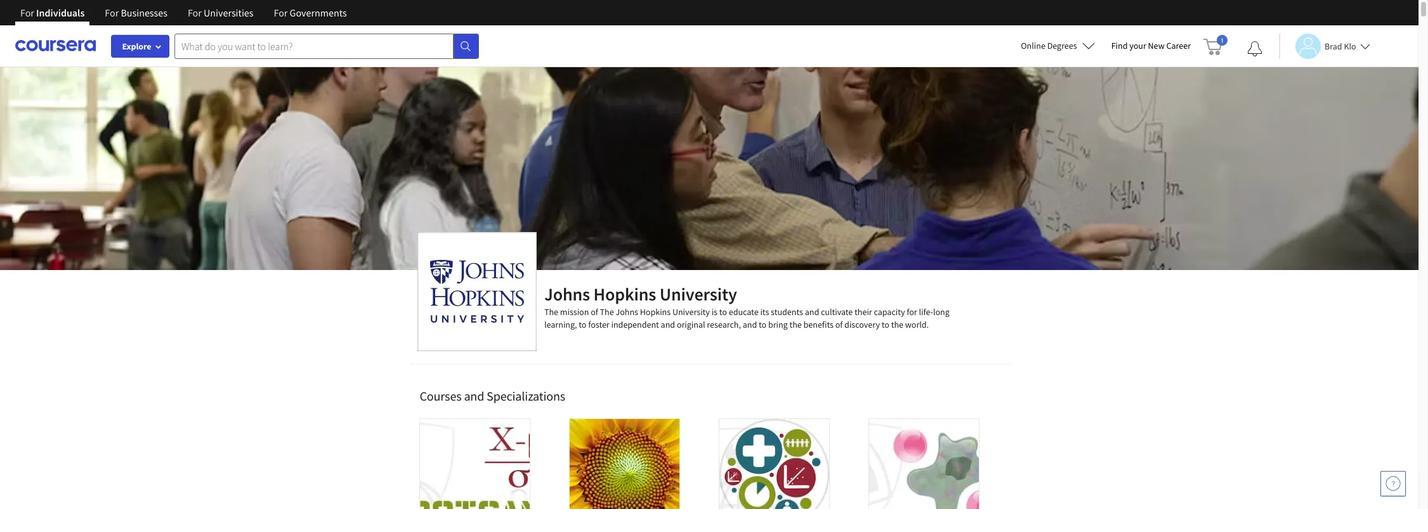 Task type: describe. For each thing, give the bounding box(es) containing it.
2 the from the left
[[600, 307, 614, 318]]

students
[[771, 307, 803, 318]]

find
[[1112, 40, 1128, 51]]

explore
[[122, 41, 151, 52]]

explore button
[[111, 35, 169, 58]]

banner navigation
[[10, 0, 357, 35]]

coursera image
[[15, 36, 96, 56]]

world.
[[905, 319, 929, 331]]

1 the from the left
[[790, 319, 802, 331]]

advanced statistics for data science image
[[419, 419, 530, 510]]

for for individuals
[[20, 6, 34, 19]]

specializations
[[487, 388, 566, 404]]

klo
[[1344, 40, 1357, 52]]

their
[[855, 307, 872, 318]]

1 vertical spatial hopkins
[[640, 307, 671, 318]]

life-
[[919, 307, 933, 318]]

your
[[1130, 40, 1147, 51]]

brad klo
[[1325, 40, 1357, 52]]

individuals
[[36, 6, 85, 19]]

to down 'its'
[[759, 319, 767, 331]]

and left original
[[661, 319, 675, 331]]

discovery
[[845, 319, 880, 331]]

for for universities
[[188, 6, 202, 19]]

find your new career link
[[1105, 38, 1198, 54]]

for for businesses
[[105, 6, 119, 19]]

universities
[[204, 6, 254, 19]]

for individuals
[[20, 6, 85, 19]]

degrees
[[1048, 40, 1077, 51]]

long
[[933, 307, 950, 318]]

0 vertical spatial of
[[591, 307, 598, 318]]

to down capacity
[[882, 319, 890, 331]]

capacity
[[874, 307, 905, 318]]

What do you want to learn? text field
[[175, 33, 454, 59]]

career
[[1167, 40, 1191, 51]]

independent
[[611, 319, 659, 331]]

and right courses
[[464, 388, 484, 404]]

learning,
[[545, 319, 577, 331]]



Task type: locate. For each thing, give the bounding box(es) containing it.
show notifications image
[[1248, 41, 1263, 56]]

0 vertical spatial hopkins
[[594, 283, 656, 306]]

cancer biology image
[[869, 419, 980, 510]]

original
[[677, 319, 705, 331]]

brad klo button
[[1279, 33, 1371, 59]]

4 for from the left
[[274, 6, 288, 19]]

algebra: elementary to advanced image
[[569, 419, 680, 510]]

and up benefits
[[805, 307, 819, 318]]

0 horizontal spatial the
[[545, 307, 559, 318]]

university up original
[[673, 307, 710, 318]]

the
[[545, 307, 559, 318], [600, 307, 614, 318]]

brad
[[1325, 40, 1343, 52]]

2 for from the left
[[105, 6, 119, 19]]

help center image
[[1386, 477, 1401, 492]]

businesses
[[121, 6, 168, 19]]

0 vertical spatial university
[[660, 283, 737, 306]]

and
[[805, 307, 819, 318], [661, 319, 675, 331], [743, 319, 757, 331], [464, 388, 484, 404]]

the down capacity
[[891, 319, 904, 331]]

3 for from the left
[[188, 6, 202, 19]]

benefits
[[804, 319, 834, 331]]

shopping cart: 1 item image
[[1204, 35, 1228, 55]]

online degrees button
[[1011, 32, 1105, 60]]

to right is
[[720, 307, 727, 318]]

1 for from the left
[[20, 6, 34, 19]]

cultivate
[[821, 307, 853, 318]]

1 horizontal spatial johns
[[616, 307, 638, 318]]

for for governments
[[274, 6, 288, 19]]

the
[[790, 319, 802, 331], [891, 319, 904, 331]]

for
[[907, 307, 917, 318]]

for universities
[[188, 6, 254, 19]]

0 horizontal spatial johns
[[545, 283, 590, 306]]

johns hopkins university logo image
[[420, 235, 534, 349]]

johns hopkins university the mission of the johns hopkins university is to educate its students and cultivate their capacity for life-long learning, to foster independent and original research, and to bring the benefits of discovery to the world.
[[545, 283, 950, 331]]

is
[[712, 307, 718, 318]]

university up is
[[660, 283, 737, 306]]

new
[[1148, 40, 1165, 51]]

0 horizontal spatial the
[[790, 319, 802, 331]]

1 the from the left
[[545, 307, 559, 318]]

1 horizontal spatial the
[[600, 307, 614, 318]]

hopkins
[[594, 283, 656, 306], [640, 307, 671, 318]]

governments
[[290, 6, 347, 19]]

foster
[[588, 319, 610, 331]]

1 horizontal spatial the
[[891, 319, 904, 331]]

of down cultivate
[[836, 319, 843, 331]]

1 vertical spatial university
[[673, 307, 710, 318]]

for
[[20, 6, 34, 19], [105, 6, 119, 19], [188, 6, 202, 19], [274, 6, 288, 19]]

johns up mission
[[545, 283, 590, 306]]

johns
[[545, 283, 590, 306], [616, 307, 638, 318]]

to
[[720, 307, 727, 318], [579, 319, 587, 331], [759, 319, 767, 331], [882, 319, 890, 331]]

research,
[[707, 319, 741, 331]]

courses and specializations
[[420, 388, 566, 404]]

of
[[591, 307, 598, 318], [836, 319, 843, 331]]

find your new career
[[1112, 40, 1191, 51]]

courses
[[420, 388, 462, 404]]

mission
[[560, 307, 589, 318]]

online
[[1021, 40, 1046, 51]]

0 vertical spatial johns
[[545, 283, 590, 306]]

bring
[[768, 319, 788, 331]]

for left individuals
[[20, 6, 34, 19]]

for governments
[[274, 6, 347, 19]]

0 horizontal spatial of
[[591, 307, 598, 318]]

1 vertical spatial of
[[836, 319, 843, 331]]

2 the from the left
[[891, 319, 904, 331]]

None search field
[[175, 33, 479, 59]]

educate
[[729, 307, 759, 318]]

johns up independent
[[616, 307, 638, 318]]

the up foster
[[600, 307, 614, 318]]

of up foster
[[591, 307, 598, 318]]

for left governments
[[274, 6, 288, 19]]

for left businesses
[[105, 6, 119, 19]]

1 horizontal spatial of
[[836, 319, 843, 331]]

its
[[761, 307, 769, 318]]

biostatistics in public health image
[[719, 419, 830, 510]]

and down educate
[[743, 319, 757, 331]]

for businesses
[[105, 6, 168, 19]]

the up 'learning,'
[[545, 307, 559, 318]]

the down students
[[790, 319, 802, 331]]

online degrees
[[1021, 40, 1077, 51]]

for left universities
[[188, 6, 202, 19]]

to down mission
[[579, 319, 587, 331]]

1 vertical spatial johns
[[616, 307, 638, 318]]

university
[[660, 283, 737, 306], [673, 307, 710, 318]]



Task type: vqa. For each thing, say whether or not it's contained in the screenshot.
Shopping cart: 1 item image
yes



